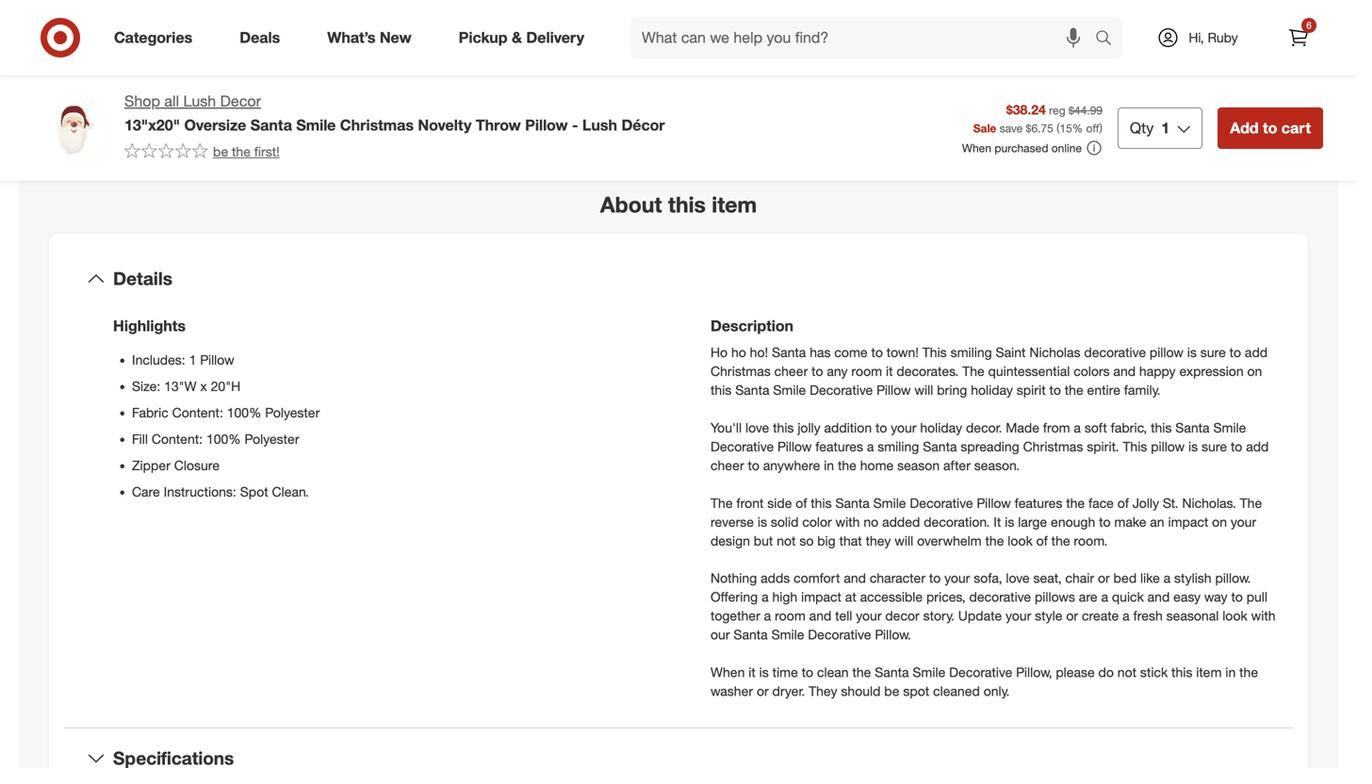 Task type: vqa. For each thing, say whether or not it's contained in the screenshot.
be the first!
yes



Task type: describe. For each thing, give the bounding box(es) containing it.
0 horizontal spatial item
[[712, 192, 757, 218]]

season
[[898, 457, 940, 474]]

your inside the front side of this santa smile decorative pillow features the face of jolly st. nicholas. the reverse is solid color with no added decoration. it is large enough to make an impact on your design but not so big that they will overwhelm the look of the room.
[[1231, 514, 1257, 530]]

entire
[[1088, 382, 1121, 398]]

holiday inside ho ho ho! santa has come to town! this smiling saint nicholas decorative pillow is sure to add christmas cheer to any room it decorates. the quintessential colors and happy expression on this santa smile decorative pillow will bring holiday spirit to the entire family.
[[971, 382, 1014, 398]]

photo from @cottageonwynn, 6 of 10 image
[[353, 0, 656, 90]]

100% for fill content: 100% polyester
[[206, 431, 241, 447]]

on inside the front side of this santa smile decorative pillow features the face of jolly st. nicholas. the reverse is solid color with no added decoration. it is large enough to make an impact on your design but not so big that they will overwhelm the look of the room.
[[1213, 514, 1228, 530]]

do
[[1099, 665, 1115, 681]]

colors
[[1074, 363, 1110, 379]]

to left town!
[[872, 344, 883, 361]]

x
[[200, 378, 207, 394]]

nothing
[[711, 570, 757, 587]]

an
[[1151, 514, 1165, 530]]

reverse
[[711, 514, 754, 530]]

1 horizontal spatial or
[[1067, 608, 1079, 624]]

your left style
[[1006, 608, 1032, 624]]

pillow,
[[1017, 665, 1053, 681]]

a left soft at the right bottom of the page
[[1074, 419, 1082, 436]]

oversize
[[184, 116, 246, 134]]

pull
[[1247, 589, 1268, 606]]

reg
[[1050, 103, 1066, 117]]

pillow.
[[875, 627, 912, 643]]

pillow inside shop all lush decor 13"x20" oversize santa smile christmas novelty throw pillow - lush décor
[[525, 116, 568, 134]]

jolly
[[1133, 495, 1160, 511]]

What can we help you find? suggestions appear below search field
[[631, 17, 1100, 58]]

is inside ho ho ho! santa has come to town! this smiling saint nicholas decorative pillow is sure to add christmas cheer to any room it decorates. the quintessential colors and happy expression on this santa smile decorative pillow will bring holiday spirit to the entire family.
[[1188, 344, 1197, 361]]

$
[[1027, 121, 1032, 135]]

the front side of this santa smile decorative pillow features the face of jolly st. nicholas. the reverse is solid color with no added decoration. it is large enough to make an impact on your design but not so big that they will overwhelm the look of the room.
[[711, 495, 1263, 549]]

santa inside shop all lush decor 13"x20" oversize santa smile christmas novelty throw pillow - lush décor
[[251, 116, 292, 134]]

pillow inside ho ho ho! santa has come to town! this smiling saint nicholas decorative pillow is sure to add christmas cheer to any room it decorates. the quintessential colors and happy expression on this santa smile decorative pillow will bring holiday spirit to the entire family.
[[1150, 344, 1184, 361]]

advertisement region
[[702, 39, 1324, 110]]

0 horizontal spatial the
[[711, 495, 733, 511]]

sure inside ho ho ho! santa has come to town! this smiling saint nicholas decorative pillow is sure to add christmas cheer to any room it decorates. the quintessential colors and happy expression on this santa smile decorative pillow will bring holiday spirit to the entire family.
[[1201, 344, 1227, 361]]

with inside the front side of this santa smile decorative pillow features the face of jolly st. nicholas. the reverse is solid color with no added decoration. it is large enough to make an impact on your design but not so big that they will overwhelm the look of the room.
[[836, 514, 860, 530]]

all
[[164, 92, 179, 110]]

love inside you'll love this jolly addition to your holiday decor. made from a soft fabric, this santa smile decorative pillow features a smiling santa spreading christmas spirit. this pillow is sure to add cheer to anywhere in the home season after season.
[[746, 419, 770, 436]]

saint
[[996, 344, 1026, 361]]

a up home
[[867, 438, 875, 455]]

decorative inside you'll love this jolly addition to your holiday decor. made from a soft fabric, this santa smile decorative pillow features a smiling santa spreading christmas spirit. this pillow is sure to add cheer to anywhere in the home season after season.
[[711, 438, 774, 455]]

bed
[[1114, 570, 1137, 587]]

be the first!
[[213, 143, 280, 160]]

decor
[[886, 608, 920, 624]]

fill content: 100% polyester
[[132, 431, 299, 447]]

make
[[1115, 514, 1147, 530]]

shop
[[124, 92, 160, 110]]

tell
[[836, 608, 853, 624]]

2 horizontal spatial of
[[1118, 495, 1130, 511]]

home
[[861, 457, 894, 474]]

with inside nothing adds comfort and character to your sofa, love seat, chair or bed like a stylish pillow. offering a high impact at accessible prices, decorative pillows are a quick and easy way to pull together a room and tell your decor story. update your style or create a fresh seasonal look with our santa smile decorative pillow.
[[1252, 608, 1276, 624]]

family.
[[1125, 382, 1161, 398]]

what's
[[327, 28, 376, 47]]

to up expression at the right
[[1230, 344, 1242, 361]]

when for when purchased online
[[963, 141, 992, 155]]

more
[[322, 116, 357, 135]]

throw
[[476, 116, 521, 134]]

smile inside nothing adds comfort and character to your sofa, love seat, chair or bed like a stylish pillow. offering a high impact at accessible prices, decorative pillows are a quick and easy way to pull together a room and tell your decor story. update your style or create a fresh seasonal look with our santa smile decorative pillow.
[[772, 627, 805, 643]]

character
[[870, 570, 926, 587]]

what's new link
[[311, 17, 435, 58]]

ho
[[711, 344, 728, 361]]

christmas inside ho ho ho! santa has come to town! this smiling saint nicholas decorative pillow is sure to add christmas cheer to any room it decorates. the quintessential colors and happy expression on this santa smile decorative pillow will bring holiday spirit to the entire family.
[[711, 363, 771, 379]]

1 horizontal spatial lush
[[583, 116, 618, 134]]

santa down expression at the right
[[1176, 419, 1210, 436]]

the up the enough
[[1067, 495, 1086, 511]]

to inside button
[[1264, 119, 1278, 137]]

be inside when it is time to clean the santa smile decorative pillow, please do not stick this item in the washer or dryer. they should be spot cleaned only.
[[885, 683, 900, 700]]

show more images button
[[268, 105, 422, 146]]

a down quick at the right bottom of page
[[1123, 608, 1130, 624]]

quintessential
[[989, 363, 1071, 379]]

a right together
[[764, 608, 772, 624]]

to right spirit
[[1050, 382, 1062, 398]]

they
[[809, 683, 838, 700]]

face
[[1089, 495, 1115, 511]]

this right fabric,
[[1151, 419, 1173, 436]]

pickup
[[459, 28, 508, 47]]

100% for fabric content: 100% polyester
[[227, 404, 262, 421]]

high
[[773, 589, 798, 606]]

to up 'prices,'
[[930, 570, 941, 587]]

decorates.
[[897, 363, 959, 379]]

content: for fill
[[152, 431, 203, 447]]

are
[[1080, 589, 1098, 606]]

that
[[840, 533, 863, 549]]

show
[[280, 116, 318, 135]]

6 link
[[1279, 17, 1320, 58]]

pillow inside you'll love this jolly addition to your holiday decor. made from a soft fabric, this santa smile decorative pillow features a smiling santa spreading christmas spirit. this pillow is sure to add cheer to anywhere in the home season after season.
[[778, 438, 812, 455]]

hi, ruby
[[1189, 29, 1239, 46]]

impact inside nothing adds comfort and character to your sofa, love seat, chair or bed like a stylish pillow. offering a high impact at accessible prices, decorative pillows are a quick and easy way to pull together a room and tell your decor story. update your style or create a fresh seasonal look with our santa smile decorative pillow.
[[802, 589, 842, 606]]

polyester for fill content: 100% polyester
[[245, 431, 299, 447]]

%
[[1073, 121, 1084, 135]]

is right it on the bottom
[[1005, 514, 1015, 530]]

categories
[[114, 28, 193, 47]]

instructions:
[[164, 484, 237, 500]]

add inside you'll love this jolly addition to your holiday decor. made from a soft fabric, this santa smile decorative pillow features a smiling santa spreading christmas spirit. this pillow is sure to add cheer to anywhere in the home season after season.
[[1247, 438, 1270, 455]]

pillows
[[1035, 589, 1076, 606]]

zipper
[[132, 457, 171, 474]]

nicholas
[[1030, 344, 1081, 361]]

expression
[[1180, 363, 1244, 379]]

and up at
[[844, 570, 867, 587]]

it inside when it is time to clean the santa smile decorative pillow, please do not stick this item in the washer or dryer. they should be spot cleaned only.
[[749, 665, 756, 681]]

adds
[[761, 570, 790, 587]]

santa up after
[[923, 438, 958, 455]]

accessible
[[861, 589, 923, 606]]

show more images
[[280, 116, 410, 135]]

large
[[1019, 514, 1048, 530]]

not inside the front side of this santa smile decorative pillow features the face of jolly st. nicholas. the reverse is solid color with no added decoration. it is large enough to make an impact on your design but not so big that they will overwhelm the look of the room.
[[777, 533, 796, 549]]

15
[[1060, 121, 1073, 135]]

ho ho ho! santa has come to town! this smiling saint nicholas decorative pillow is sure to add christmas cheer to any room it decorates. the quintessential colors and happy expression on this santa smile decorative pillow will bring holiday spirit to the entire family.
[[711, 344, 1268, 398]]

a right like
[[1164, 570, 1171, 587]]

santa inside when it is time to clean the santa smile decorative pillow, please do not stick this item in the washer or dryer. they should be spot cleaned only.
[[875, 665, 910, 681]]

this left jolly
[[773, 419, 794, 436]]

first!
[[254, 143, 280, 160]]

content: for fabric
[[172, 404, 223, 421]]

it inside ho ho ho! santa has come to town! this smiling saint nicholas decorative pillow is sure to add christmas cheer to any room it decorates. the quintessential colors and happy expression on this santa smile decorative pillow will bring holiday spirit to the entire family.
[[886, 363, 894, 379]]

6.75
[[1032, 121, 1054, 135]]

cheer inside you'll love this jolly addition to your holiday decor. made from a soft fabric, this santa smile decorative pillow features a smiling santa spreading christmas spirit. this pillow is sure to add cheer to anywhere in the home season after season.
[[711, 457, 745, 474]]

search
[[1087, 30, 1133, 49]]

impact inside the front side of this santa smile decorative pillow features the face of jolly st. nicholas. the reverse is solid color with no added decoration. it is large enough to make an impact on your design but not so big that they will overwhelm the look of the room.
[[1169, 514, 1209, 530]]

add
[[1231, 119, 1259, 137]]

this inside ho ho ho! santa has come to town! this smiling saint nicholas decorative pillow is sure to add christmas cheer to any room it decorates. the quintessential colors and happy expression on this santa smile decorative pillow will bring holiday spirit to the entire family.
[[711, 382, 732, 398]]

sure inside you'll love this jolly addition to your holiday decor. made from a soft fabric, this santa smile decorative pillow features a smiling santa spreading christmas spirit. this pillow is sure to add cheer to anywhere in the home season after season.
[[1202, 438, 1228, 455]]

addition
[[825, 419, 872, 436]]

sale
[[974, 121, 997, 135]]

1 for qty
[[1162, 119, 1170, 137]]

is up but
[[758, 514, 768, 530]]

on inside ho ho ho! santa has come to town! this smiling saint nicholas decorative pillow is sure to add christmas cheer to any room it decorates. the quintessential colors and happy expression on this santa smile decorative pillow will bring holiday spirit to the entire family.
[[1248, 363, 1263, 379]]

seat,
[[1034, 570, 1062, 587]]

13&#34;x20&#34; oversize santa smile christmas novelty throw pillow - lush d&#233;cor, 5 of 10 image
[[34, 0, 338, 90]]

smile inside you'll love this jolly addition to your holiday decor. made from a soft fabric, this santa smile decorative pillow features a smiling santa spreading christmas spirit. this pillow is sure to add cheer to anywhere in the home season after season.
[[1214, 419, 1247, 436]]

2 horizontal spatial or
[[1099, 570, 1111, 587]]

deals
[[240, 28, 280, 47]]

0 horizontal spatial of
[[796, 495, 808, 511]]

decorative inside the front side of this santa smile decorative pillow features the face of jolly st. nicholas. the reverse is solid color with no added decoration. it is large enough to make an impact on your design but not so big that they will overwhelm the look of the room.
[[910, 495, 974, 511]]

to down the pillow.
[[1232, 589, 1244, 606]]

dryer.
[[773, 683, 806, 700]]

to right addition
[[876, 419, 888, 436]]

they
[[866, 533, 892, 549]]

santa inside the front side of this santa smile decorative pillow features the face of jolly st. nicholas. the reverse is solid color with no added decoration. it is large enough to make an impact on your design but not so big that they will overwhelm the look of the room.
[[836, 495, 870, 511]]

this inside ho ho ho! santa has come to town! this smiling saint nicholas decorative pillow is sure to add christmas cheer to any room it decorates. the quintessential colors and happy expression on this santa smile decorative pillow will bring holiday spirit to the entire family.
[[923, 344, 947, 361]]

fresh
[[1134, 608, 1163, 624]]

ruby
[[1208, 29, 1239, 46]]

this inside when it is time to clean the santa smile decorative pillow, please do not stick this item in the washer or dryer. they should be spot cleaned only.
[[1172, 665, 1193, 681]]

$38.24
[[1007, 101, 1047, 118]]

time
[[773, 665, 799, 681]]

cart
[[1282, 119, 1312, 137]]

will inside ho ho ho! santa has come to town! this smiling saint nicholas decorative pillow is sure to add christmas cheer to any room it decorates. the quintessential colors and happy expression on this santa smile decorative pillow will bring holiday spirit to the entire family.
[[915, 382, 934, 398]]

bring
[[938, 382, 968, 398]]

highlights
[[113, 317, 186, 335]]

room.
[[1074, 533, 1108, 549]]

size: 13"w x 20"h
[[132, 378, 241, 394]]

and down like
[[1148, 589, 1171, 606]]

the left first!
[[232, 143, 251, 160]]

story.
[[924, 608, 955, 624]]

2 horizontal spatial the
[[1241, 495, 1263, 511]]

nicholas.
[[1183, 495, 1237, 511]]

fabric content: 100% polyester
[[132, 404, 320, 421]]

town!
[[887, 344, 919, 361]]

details
[[113, 268, 173, 289]]

pillow inside the front side of this santa smile decorative pillow features the face of jolly st. nicholas. the reverse is solid color with no added decoration. it is large enough to make an impact on your design but not so big that they will overwhelm the look of the room.
[[977, 495, 1012, 511]]

$38.24 reg $44.99 sale save $ 6.75 ( 15 % off )
[[974, 101, 1103, 135]]

look inside nothing adds comfort and character to your sofa, love seat, chair or bed like a stylish pillow. offering a high impact at accessible prices, decorative pillows are a quick and easy way to pull together a room and tell your decor story. update your style or create a fresh seasonal look with our santa smile decorative pillow.
[[1223, 608, 1248, 624]]

the inside ho ho ho! santa has come to town! this smiling saint nicholas decorative pillow is sure to add christmas cheer to any room it decorates. the quintessential colors and happy expression on this santa smile decorative pillow will bring holiday spirit to the entire family.
[[963, 363, 985, 379]]



Task type: locate. For each thing, give the bounding box(es) containing it.
room inside ho ho ho! santa has come to town! this smiling saint nicholas decorative pillow is sure to add christmas cheer to any room it decorates. the quintessential colors and happy expression on this santa smile decorative pillow will bring holiday spirit to the entire family.
[[852, 363, 883, 379]]

add to cart
[[1231, 119, 1312, 137]]

or left bed
[[1099, 570, 1111, 587]]

ho!
[[750, 344, 769, 361]]

sure up nicholas.
[[1202, 438, 1228, 455]]

your right "tell"
[[857, 608, 882, 624]]

smile inside ho ho ho! santa has come to town! this smiling saint nicholas decorative pillow is sure to add christmas cheer to any room it decorates. the quintessential colors and happy expression on this santa smile decorative pillow will bring holiday spirit to the entire family.
[[774, 382, 806, 398]]

1 horizontal spatial cheer
[[775, 363, 808, 379]]

&
[[512, 28, 522, 47]]

this down fabric,
[[1123, 438, 1148, 455]]

1 horizontal spatial features
[[1015, 495, 1063, 511]]

this up color
[[811, 495, 832, 511]]

what's new
[[327, 28, 412, 47]]

this right about
[[668, 192, 706, 218]]

1 vertical spatial lush
[[583, 116, 618, 134]]

when for when it is time to clean the santa smile decorative pillow, please do not stick this item in the washer or dryer. they should be spot cleaned only.
[[711, 665, 745, 681]]

1 vertical spatial on
[[1213, 514, 1228, 530]]

content: down x
[[172, 404, 223, 421]]

1 horizontal spatial smiling
[[951, 344, 993, 361]]

so
[[800, 533, 814, 549]]

item right stick
[[1197, 665, 1223, 681]]

holiday down bring
[[921, 419, 963, 436]]

it
[[886, 363, 894, 379], [749, 665, 756, 681]]

$44.99
[[1069, 103, 1103, 117]]

decoration.
[[924, 514, 991, 530]]

lush right '-'
[[583, 116, 618, 134]]

0 vertical spatial room
[[852, 363, 883, 379]]

to right "time"
[[802, 665, 814, 681]]

0 vertical spatial item
[[712, 192, 757, 218]]

sure up expression at the right
[[1201, 344, 1227, 361]]

item up details dropdown button
[[712, 192, 757, 218]]

décor
[[622, 116, 665, 134]]

0 horizontal spatial christmas
[[340, 116, 414, 134]]

1 vertical spatial polyester
[[245, 431, 299, 447]]

in inside when it is time to clean the santa smile decorative pillow, please do not stick this item in the washer or dryer. they should be spot cleaned only.
[[1226, 665, 1237, 681]]

novelty
[[418, 116, 472, 134]]

not down solid
[[777, 533, 796, 549]]

to right add
[[1264, 119, 1278, 137]]

to up nicholas.
[[1232, 438, 1243, 455]]

13"w
[[164, 378, 197, 394]]

features up the large
[[1015, 495, 1063, 511]]

about this item
[[601, 192, 757, 218]]

-
[[572, 116, 579, 134]]

1 vertical spatial christmas
[[711, 363, 771, 379]]

add inside ho ho ho! santa has come to town! this smiling saint nicholas decorative pillow is sure to add christmas cheer to any room it decorates. the quintessential colors and happy expression on this santa smile decorative pillow will bring holiday spirit to the entire family.
[[1246, 344, 1268, 361]]

1 horizontal spatial decorative
[[1085, 344, 1147, 361]]

the down pull
[[1240, 665, 1259, 681]]

1 vertical spatial item
[[1197, 665, 1223, 681]]

2 horizontal spatial christmas
[[1024, 438, 1084, 455]]

0 vertical spatial lush
[[183, 92, 216, 110]]

smile
[[296, 116, 336, 134], [774, 382, 806, 398], [1214, 419, 1247, 436], [874, 495, 907, 511], [772, 627, 805, 643], [913, 665, 946, 681]]

santa up "spot"
[[875, 665, 910, 681]]

20"h
[[211, 378, 241, 394]]

be the first! link
[[124, 142, 280, 161]]

1 vertical spatial this
[[1123, 438, 1148, 455]]

pillow
[[1150, 344, 1184, 361], [1152, 438, 1186, 455]]

1 vertical spatial not
[[1118, 665, 1137, 681]]

in
[[824, 457, 835, 474], [1226, 665, 1237, 681]]

0 vertical spatial polyester
[[265, 404, 320, 421]]

0 vertical spatial 1
[[1162, 119, 1170, 137]]

pillow inside ho ho ho! santa has come to town! this smiling saint nicholas decorative pillow is sure to add christmas cheer to any room it decorates. the quintessential colors and happy expression on this santa smile decorative pillow will bring holiday spirit to the entire family.
[[877, 382, 911, 398]]

1 vertical spatial features
[[1015, 495, 1063, 511]]

holiday
[[971, 382, 1014, 398], [921, 419, 963, 436]]

impact down 'st.'
[[1169, 514, 1209, 530]]

0 vertical spatial be
[[213, 143, 228, 160]]

should
[[842, 683, 881, 700]]

0 horizontal spatial 1
[[189, 352, 196, 368]]

stick
[[1141, 665, 1169, 681]]

0 horizontal spatial this
[[923, 344, 947, 361]]

look inside the front side of this santa smile decorative pillow features the face of jolly st. nicholas. the reverse is solid color with no added decoration. it is large enough to make an impact on your design but not so big that they will overwhelm the look of the room.
[[1008, 533, 1033, 549]]

zipper closure
[[132, 457, 220, 474]]

0 horizontal spatial on
[[1213, 514, 1228, 530]]

decorative down sofa,
[[970, 589, 1032, 606]]

image gallery element
[[34, 0, 656, 146]]

0 vertical spatial 100%
[[227, 404, 262, 421]]

1 vertical spatial room
[[775, 608, 806, 624]]

room inside nothing adds comfort and character to your sofa, love seat, chair or bed like a stylish pillow. offering a high impact at accessible prices, decorative pillows are a quick and easy way to pull together a room and tell your decor story. update your style or create a fresh seasonal look with our santa smile decorative pillow.
[[775, 608, 806, 624]]

clean.
[[272, 484, 309, 500]]

0 horizontal spatial smiling
[[878, 438, 920, 455]]

chair
[[1066, 570, 1095, 587]]

smiling left saint
[[951, 344, 993, 361]]

pillow up anywhere
[[778, 438, 812, 455]]

100% down fabric content: 100% polyester
[[206, 431, 241, 447]]

1 vertical spatial be
[[885, 683, 900, 700]]

1 horizontal spatial love
[[1007, 570, 1030, 587]]

1 horizontal spatial when
[[963, 141, 992, 155]]

0 vertical spatial add
[[1246, 344, 1268, 361]]

@cottageonwynn
[[383, 45, 477, 59]]

smiling inside you'll love this jolly addition to your holiday decor. made from a soft fabric, this santa smile decorative pillow features a smiling santa spreading christmas spirit. this pillow is sure to add cheer to anywhere in the home season after season.
[[878, 438, 920, 455]]

the inside you'll love this jolly addition to your holiday decor. made from a soft fabric, this santa smile decorative pillow features a smiling santa spreading christmas spirit. this pillow is sure to add cheer to anywhere in the home season after season.
[[838, 457, 857, 474]]

pickup & delivery
[[459, 28, 585, 47]]

0 vertical spatial this
[[923, 344, 947, 361]]

pillow down town!
[[877, 382, 911, 398]]

1 vertical spatial it
[[749, 665, 756, 681]]

santa up first!
[[251, 116, 292, 134]]

0 horizontal spatial be
[[213, 143, 228, 160]]

0 horizontal spatial love
[[746, 419, 770, 436]]

1 horizontal spatial 1
[[1162, 119, 1170, 137]]

this inside you'll love this jolly addition to your holiday decor. made from a soft fabric, this santa smile decorative pillow features a smiling santa spreading christmas spirit. this pillow is sure to add cheer to anywhere in the home season after season.
[[1123, 438, 1148, 455]]

the right nicholas.
[[1241, 495, 1263, 511]]

1 right qty
[[1162, 119, 1170, 137]]

color
[[803, 514, 832, 530]]

and up family.
[[1114, 363, 1136, 379]]

1 horizontal spatial look
[[1223, 608, 1248, 624]]

to inside the front side of this santa smile decorative pillow features the face of jolly st. nicholas. the reverse is solid color with no added decoration. it is large enough to make an impact on your design but not so big that they will overwhelm the look of the room.
[[1100, 514, 1111, 530]]

christmas inside shop all lush decor 13"x20" oversize santa smile christmas novelty throw pillow - lush décor
[[340, 116, 414, 134]]

be
[[213, 143, 228, 160], [885, 683, 900, 700]]

cheer inside ho ho ho! santa has come to town! this smiling saint nicholas decorative pillow is sure to add christmas cheer to any room it decorates. the quintessential colors and happy expression on this santa smile decorative pillow will bring holiday spirit to the entire family.
[[775, 363, 808, 379]]

pillow up it on the bottom
[[977, 495, 1012, 511]]

0 vertical spatial christmas
[[340, 116, 414, 134]]

it down town!
[[886, 363, 894, 379]]

pillow inside you'll love this jolly addition to your holiday decor. made from a soft fabric, this santa smile decorative pillow features a smiling santa spreading christmas spirit. this pillow is sure to add cheer to anywhere in the home season after season.
[[1152, 438, 1186, 455]]

smile inside the front side of this santa smile decorative pillow features the face of jolly st. nicholas. the reverse is solid color with no added decoration. it is large enough to make an impact on your design but not so big that they will overwhelm the look of the room.
[[874, 495, 907, 511]]

smile inside when it is time to clean the santa smile decorative pillow, please do not stick this item in the washer or dryer. they should be spot cleaned only.
[[913, 665, 946, 681]]

0 vertical spatial look
[[1008, 533, 1033, 549]]

and left "tell"
[[810, 608, 832, 624]]

1 horizontal spatial in
[[1226, 665, 1237, 681]]

santa down ho!
[[736, 382, 770, 398]]

please
[[1057, 665, 1095, 681]]

item inside when it is time to clean the santa smile decorative pillow, please do not stick this item in the washer or dryer. they should be spot cleaned only.
[[1197, 665, 1223, 681]]

love right the 'you'll'
[[746, 419, 770, 436]]

1 horizontal spatial item
[[1197, 665, 1223, 681]]

1 vertical spatial in
[[1226, 665, 1237, 681]]

impact down comfort
[[802, 589, 842, 606]]

polyester down fabric content: 100% polyester
[[245, 431, 299, 447]]

6
[[1307, 19, 1312, 31]]

sure
[[1201, 344, 1227, 361], [1202, 438, 1228, 455]]

hi,
[[1189, 29, 1205, 46]]

the down it on the bottom
[[986, 533, 1005, 549]]

the
[[232, 143, 251, 160], [1065, 382, 1084, 398], [838, 457, 857, 474], [1067, 495, 1086, 511], [986, 533, 1005, 549], [1052, 533, 1071, 549], [853, 665, 872, 681], [1240, 665, 1259, 681]]

is up nicholas.
[[1189, 438, 1199, 455]]

1 horizontal spatial of
[[1037, 533, 1048, 549]]

decorative down the 'you'll'
[[711, 438, 774, 455]]

together
[[711, 608, 761, 624]]

in right anywhere
[[824, 457, 835, 474]]

the up bring
[[963, 363, 985, 379]]

front
[[737, 495, 764, 511]]

or left dryer.
[[757, 683, 769, 700]]

on
[[1248, 363, 1263, 379], [1213, 514, 1228, 530]]

when
[[963, 141, 992, 155], [711, 665, 745, 681]]

christmas inside you'll love this jolly addition to your holiday decor. made from a soft fabric, this santa smile decorative pillow features a smiling santa spreading christmas spirit. this pillow is sure to add cheer to anywhere in the home season after season.
[[1024, 438, 1084, 455]]

the inside ho ho ho! santa has come to town! this smiling saint nicholas decorative pillow is sure to add christmas cheer to any room it decorates. the quintessential colors and happy expression on this santa smile decorative pillow will bring holiday spirit to the entire family.
[[1065, 382, 1084, 398]]

0 vertical spatial with
[[836, 514, 860, 530]]

this down ho
[[711, 382, 732, 398]]

the down colors
[[1065, 382, 1084, 398]]

0 vertical spatial pillow
[[1150, 344, 1184, 361]]

of down the large
[[1037, 533, 1048, 549]]

added
[[883, 514, 921, 530]]

smiling inside ho ho ho! santa has come to town! this smiling saint nicholas decorative pillow is sure to add christmas cheer to any room it decorates. the quintessential colors and happy expression on this santa smile decorative pillow will bring holiday spirit to the entire family.
[[951, 344, 993, 361]]

1 horizontal spatial room
[[852, 363, 883, 379]]

come
[[835, 344, 868, 361]]

will down added
[[895, 533, 914, 549]]

13"x20"
[[124, 116, 180, 134]]

santa inside nothing adds comfort and character to your sofa, love seat, chair or bed like a stylish pillow. offering a high impact at accessible prices, decorative pillows are a quick and easy way to pull together a room and tell your decor story. update your style or create a fresh seasonal look with our santa smile decorative pillow.
[[734, 627, 768, 643]]

big
[[818, 533, 836, 549]]

1 horizontal spatial holiday
[[971, 382, 1014, 398]]

is inside you'll love this jolly addition to your holiday decor. made from a soft fabric, this santa smile decorative pillow features a smiling santa spreading christmas spirit. this pillow is sure to add cheer to anywhere in the home season after season.
[[1189, 438, 1199, 455]]

look down way
[[1223, 608, 1248, 624]]

on right expression at the right
[[1248, 363, 1263, 379]]

pillow up 'st.'
[[1152, 438, 1186, 455]]

when down sale
[[963, 141, 992, 155]]

decorative inside nothing adds comfort and character to your sofa, love seat, chair or bed like a stylish pillow. offering a high impact at accessible prices, decorative pillows are a quick and easy way to pull together a room and tell your decor story. update your style or create a fresh seasonal look with our santa smile decorative pillow.
[[970, 589, 1032, 606]]

1 vertical spatial look
[[1223, 608, 1248, 624]]

holiday inside you'll love this jolly addition to your holiday decor. made from a soft fabric, this santa smile decorative pillow features a smiling santa spreading christmas spirit. this pillow is sure to add cheer to anywhere in the home season after season.
[[921, 419, 963, 436]]

your up "season"
[[891, 419, 917, 436]]

polyester
[[265, 404, 320, 421], [245, 431, 299, 447]]

pickup & delivery link
[[443, 17, 608, 58]]

you'll
[[711, 419, 742, 436]]

0 vertical spatial cheer
[[775, 363, 808, 379]]

add to cart button
[[1219, 108, 1324, 149]]

1 vertical spatial with
[[1252, 608, 1276, 624]]

love inside nothing adds comfort and character to your sofa, love seat, chair or bed like a stylish pillow. offering a high impact at accessible prices, decorative pillows are a quick and easy way to pull together a room and tell your decor story. update your style or create a fresh seasonal look with our santa smile decorative pillow.
[[1007, 570, 1030, 587]]

will inside the front side of this santa smile decorative pillow features the face of jolly st. nicholas. the reverse is solid color with no added decoration. it is large enough to make an impact on your design but not so big that they will overwhelm the look of the room.
[[895, 533, 914, 549]]

decorative down "tell"
[[808, 627, 872, 643]]

0 horizontal spatial lush
[[183, 92, 216, 110]]

1 vertical spatial decorative
[[970, 589, 1032, 606]]

smile inside shop all lush decor 13"x20" oversize santa smile christmas novelty throw pillow - lush décor
[[296, 116, 336, 134]]

decorative inside nothing adds comfort and character to your sofa, love seat, chair or bed like a stylish pillow. offering a high impact at accessible prices, decorative pillows are a quick and easy way to pull together a room and tell your decor story. update your style or create a fresh seasonal look with our santa smile decorative pillow.
[[808, 627, 872, 643]]

spirit
[[1017, 382, 1046, 398]]

1 vertical spatial sure
[[1202, 438, 1228, 455]]

lush right all
[[183, 92, 216, 110]]

on down nicholas.
[[1213, 514, 1228, 530]]

not inside when it is time to clean the santa smile decorative pillow, please do not stick this item in the washer or dryer. they should be spot cleaned only.
[[1118, 665, 1137, 681]]

1 vertical spatial or
[[1067, 608, 1079, 624]]

2 vertical spatial christmas
[[1024, 438, 1084, 455]]

0 vertical spatial not
[[777, 533, 796, 549]]

this up decorates.
[[923, 344, 947, 361]]

your down nicholas.
[[1231, 514, 1257, 530]]

0 horizontal spatial look
[[1008, 533, 1033, 549]]

santa up no
[[836, 495, 870, 511]]

room
[[852, 363, 883, 379], [775, 608, 806, 624]]

0 vertical spatial content:
[[172, 404, 223, 421]]

2 vertical spatial or
[[757, 683, 769, 700]]

or inside when it is time to clean the santa smile decorative pillow, please do not stick this item in the washer or dryer. they should be spot cleaned only.
[[757, 683, 769, 700]]

polyester for fabric content: 100% polyester
[[265, 404, 320, 421]]

lush
[[183, 92, 216, 110], [583, 116, 618, 134]]

features
[[816, 438, 864, 455], [1015, 495, 1063, 511]]

is left "time"
[[760, 665, 769, 681]]

spot
[[240, 484, 268, 500]]

to up front
[[748, 457, 760, 474]]

0 horizontal spatial will
[[895, 533, 914, 549]]

features inside you'll love this jolly addition to your holiday decor. made from a soft fabric, this santa smile decorative pillow features a smiling santa spreading christmas spirit. this pillow is sure to add cheer to anywhere in the home season after season.
[[816, 438, 864, 455]]

1 horizontal spatial christmas
[[711, 363, 771, 379]]

when purchased online
[[963, 141, 1083, 155]]

only.
[[984, 683, 1010, 700]]

1 horizontal spatial it
[[886, 363, 894, 379]]

qty
[[1131, 119, 1155, 137]]

has
[[810, 344, 831, 361]]

the up the reverse
[[711, 495, 733, 511]]

be left "spot"
[[885, 683, 900, 700]]

1 vertical spatial add
[[1247, 438, 1270, 455]]

to
[[1264, 119, 1278, 137], [872, 344, 883, 361], [1230, 344, 1242, 361], [812, 363, 824, 379], [1050, 382, 1062, 398], [876, 419, 888, 436], [1232, 438, 1243, 455], [748, 457, 760, 474], [1100, 514, 1111, 530], [930, 570, 941, 587], [1232, 589, 1244, 606], [802, 665, 814, 681]]

0 vertical spatial decorative
[[1085, 344, 1147, 361]]

with up that
[[836, 514, 860, 530]]

includes: 1 pillow
[[132, 352, 234, 368]]

1 vertical spatial content:
[[152, 431, 203, 447]]

0 horizontal spatial impact
[[802, 589, 842, 606]]

decorative inside when it is time to clean the santa smile decorative pillow, please do not stick this item in the washer or dryer. they should be spot cleaned only.
[[950, 665, 1013, 681]]

it up washer
[[749, 665, 756, 681]]

1 vertical spatial when
[[711, 665, 745, 681]]

1 vertical spatial holiday
[[921, 419, 963, 436]]

0 horizontal spatial holiday
[[921, 419, 963, 436]]

decor.
[[967, 419, 1003, 436]]

st.
[[1164, 495, 1179, 511]]

smiling up "season"
[[878, 438, 920, 455]]

and inside ho ho ho! santa has come to town! this smiling saint nicholas decorative pillow is sure to add christmas cheer to any room it decorates. the quintessential colors and happy expression on this santa smile decorative pillow will bring holiday spirit to the entire family.
[[1114, 363, 1136, 379]]

1 up size: 13"w x 20"h
[[189, 352, 196, 368]]

santa down together
[[734, 627, 768, 643]]

features inside the front side of this santa smile decorative pillow features the face of jolly st. nicholas. the reverse is solid color with no added decoration. it is large enough to make an impact on your design but not so big that they will overwhelm the look of the room.
[[1015, 495, 1063, 511]]

decorative
[[1085, 344, 1147, 361], [970, 589, 1032, 606]]

polyester up "clean."
[[265, 404, 320, 421]]

0 vertical spatial will
[[915, 382, 934, 398]]

this right stick
[[1172, 665, 1193, 681]]

is inside when it is time to clean the santa smile decorative pillow, please do not stick this item in the washer or dryer. they should be spot cleaned only.
[[760, 665, 769, 681]]

0 horizontal spatial when
[[711, 665, 745, 681]]

cheer down the 'you'll'
[[711, 457, 745, 474]]

1 horizontal spatial not
[[1118, 665, 1137, 681]]

fabric,
[[1112, 419, 1148, 436]]

0 vertical spatial in
[[824, 457, 835, 474]]

0 horizontal spatial cheer
[[711, 457, 745, 474]]

image of 13"x20" oversize santa smile christmas novelty throw pillow - lush décor image
[[34, 91, 109, 166]]

the down the enough
[[1052, 533, 1071, 549]]

0 horizontal spatial it
[[749, 665, 756, 681]]

new
[[380, 28, 412, 47]]

care instructions: spot clean.
[[132, 484, 309, 500]]

way
[[1205, 589, 1228, 606]]

this inside the front side of this santa smile decorative pillow features the face of jolly st. nicholas. the reverse is solid color with no added decoration. it is large enough to make an impact on your design but not so big that they will overwhelm the look of the room.
[[811, 495, 832, 511]]

1 vertical spatial 1
[[189, 352, 196, 368]]

1 vertical spatial smiling
[[878, 438, 920, 455]]

1 horizontal spatial the
[[963, 363, 985, 379]]

1 vertical spatial love
[[1007, 570, 1030, 587]]

1 vertical spatial will
[[895, 533, 914, 549]]

add
[[1246, 344, 1268, 361], [1247, 438, 1270, 455]]

to down has
[[812, 363, 824, 379]]

pillow up happy
[[1150, 344, 1184, 361]]

to down face
[[1100, 514, 1111, 530]]

0 vertical spatial or
[[1099, 570, 1111, 587]]

1 horizontal spatial be
[[885, 683, 900, 700]]

spot
[[904, 683, 930, 700]]

santa right ho!
[[772, 344, 807, 361]]

a right the are
[[1102, 589, 1109, 606]]

decorative up decoration.
[[910, 495, 974, 511]]

0 vertical spatial features
[[816, 438, 864, 455]]

pillow up 20"h
[[200, 352, 234, 368]]

0 horizontal spatial decorative
[[970, 589, 1032, 606]]

0 vertical spatial holiday
[[971, 382, 1014, 398]]

holiday up 'decor.'
[[971, 382, 1014, 398]]

1 for includes:
[[189, 352, 196, 368]]

it
[[994, 514, 1002, 530]]

1 horizontal spatial with
[[1252, 608, 1276, 624]]

cheer left any
[[775, 363, 808, 379]]

comfort
[[794, 570, 841, 587]]

decorative down any
[[810, 382, 873, 398]]

details button
[[64, 249, 1294, 309]]

1 vertical spatial 100%
[[206, 431, 241, 447]]

room down high
[[775, 608, 806, 624]]

in inside you'll love this jolly addition to your holiday decor. made from a soft fabric, this santa smile decorative pillow features a smiling santa spreading christmas spirit. this pillow is sure to add cheer to anywhere in the home season after season.
[[824, 457, 835, 474]]

happy
[[1140, 363, 1176, 379]]

0 vertical spatial sure
[[1201, 344, 1227, 361]]

decorative up "only."
[[950, 665, 1013, 681]]

a left high
[[762, 589, 769, 606]]

like
[[1141, 570, 1161, 587]]

1 vertical spatial pillow
[[1152, 438, 1186, 455]]

decorative inside ho ho ho! santa has come to town! this smiling saint nicholas decorative pillow is sure to add christmas cheer to any room it decorates. the quintessential colors and happy expression on this santa smile decorative pillow will bring holiday spirit to the entire family.
[[1085, 344, 1147, 361]]

your up 'prices,'
[[945, 570, 971, 587]]

0 horizontal spatial not
[[777, 533, 796, 549]]

0 vertical spatial when
[[963, 141, 992, 155]]

0 horizontal spatial with
[[836, 514, 860, 530]]

description
[[711, 317, 794, 335]]

room down come
[[852, 363, 883, 379]]

clean
[[818, 665, 849, 681]]

side
[[768, 495, 792, 511]]

look down the large
[[1008, 533, 1033, 549]]

0 vertical spatial impact
[[1169, 514, 1209, 530]]

when inside when it is time to clean the santa smile decorative pillow, please do not stick this item in the washer or dryer. they should be spot cleaned only.
[[711, 665, 745, 681]]

your inside you'll love this jolly addition to your holiday decor. made from a soft fabric, this santa smile decorative pillow features a smiling santa spreading christmas spirit. this pillow is sure to add cheer to anywhere in the home season after season.
[[891, 419, 917, 436]]

smiling
[[951, 344, 993, 361], [878, 438, 920, 455]]

100% down 20"h
[[227, 404, 262, 421]]

love left the seat,
[[1007, 570, 1030, 587]]

to inside when it is time to clean the santa smile decorative pillow, please do not stick this item in the washer or dryer. they should be spot cleaned only.
[[802, 665, 814, 681]]

1 vertical spatial impact
[[802, 589, 842, 606]]

ho
[[732, 344, 747, 361]]

nothing adds comfort and character to your sofa, love seat, chair or bed like a stylish pillow. offering a high impact at accessible prices, decorative pillows are a quick and easy way to pull together a room and tell your decor story. update your style or create a fresh seasonal look with our santa smile decorative pillow.
[[711, 570, 1276, 643]]

the up should
[[853, 665, 872, 681]]

of right side
[[796, 495, 808, 511]]

0 horizontal spatial or
[[757, 683, 769, 700]]

1 vertical spatial cheer
[[711, 457, 745, 474]]

offering
[[711, 589, 758, 606]]

decorative inside ho ho ho! santa has come to town! this smiling saint nicholas decorative pillow is sure to add christmas cheer to any room it decorates. the quintessential colors and happy expression on this santa smile decorative pillow will bring holiday spirit to the entire family.
[[810, 382, 873, 398]]



